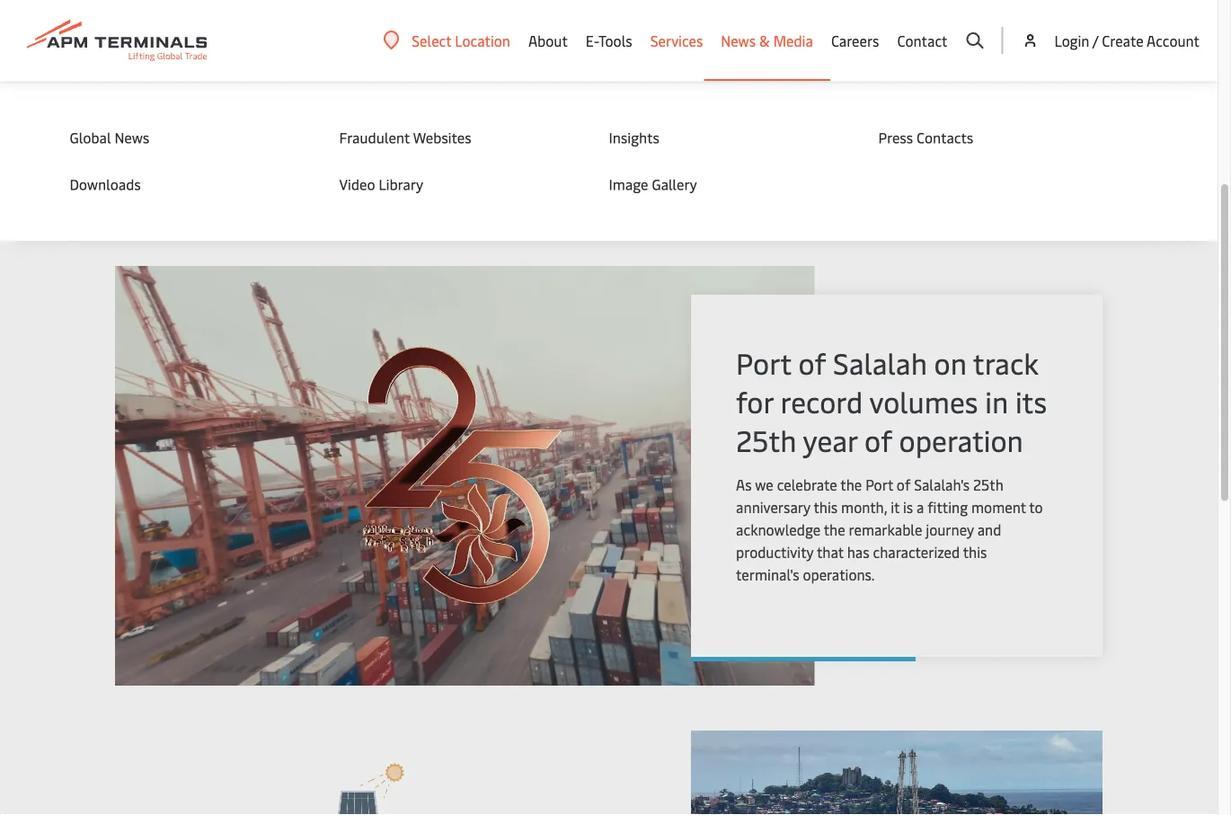Task type: locate. For each thing, give the bounding box(es) containing it.
tools
[[599, 31, 633, 50]]

contacts
[[917, 128, 974, 147]]

1 vertical spatial port
[[866, 476, 894, 495]]

0 vertical spatial 25th
[[736, 421, 797, 460]]

press contacts
[[879, 128, 974, 147]]

contact button
[[898, 0, 948, 81]]

create
[[1102, 31, 1144, 50]]

select location button
[[383, 30, 511, 50]]

this
[[814, 498, 838, 517], [963, 543, 987, 562]]

news left &
[[721, 31, 756, 50]]

0 vertical spatial port
[[736, 344, 792, 383]]

1 horizontal spatial port
[[866, 476, 894, 495]]

it
[[891, 498, 900, 517]]

login / create account link
[[1022, 0, 1200, 81]]

fraudulent websites
[[339, 128, 472, 147]]

1 vertical spatial of
[[865, 421, 893, 460]]

gallery
[[652, 174, 697, 194]]

year
[[803, 421, 858, 460]]

1 vertical spatial 25th
[[974, 476, 1004, 495]]

0 vertical spatial this
[[814, 498, 838, 517]]

0 horizontal spatial this
[[814, 498, 838, 517]]

downloads
[[70, 174, 141, 194]]

news
[[721, 31, 756, 50], [115, 128, 149, 147]]

25th
[[736, 421, 797, 460], [974, 476, 1004, 495]]

the up that
[[824, 521, 846, 540]]

of up is
[[897, 476, 911, 495]]

liberia mhc2 1600 image
[[691, 731, 1103, 815]]

this down celebrate at the right bottom of page
[[814, 498, 838, 517]]

0 vertical spatial of
[[799, 344, 826, 383]]

celebrate
[[777, 476, 838, 495]]

of left salalah
[[799, 344, 826, 383]]

this down the and
[[963, 543, 987, 562]]

of right year
[[865, 421, 893, 460]]

salalah's
[[914, 476, 970, 495]]

salalah
[[833, 344, 928, 383]]

global
[[70, 128, 111, 147]]

port
[[736, 344, 792, 383], [866, 476, 894, 495]]

video library link
[[339, 174, 573, 194]]

image gallery
[[609, 174, 697, 194]]

services
[[651, 31, 703, 50]]

2 vertical spatial of
[[897, 476, 911, 495]]

news right global
[[115, 128, 149, 147]]

operations.
[[803, 566, 875, 585]]

date range:
[[85, 177, 161, 196]]

moment
[[972, 498, 1026, 517]]

and
[[978, 521, 1002, 540]]

1 horizontal spatial this
[[963, 543, 987, 562]]

1 vertical spatial news
[[115, 128, 149, 147]]

remarkable
[[849, 521, 923, 540]]

0 vertical spatial news
[[721, 31, 756, 50]]

0 horizontal spatial news
[[115, 128, 149, 147]]

e-
[[586, 31, 599, 50]]

location
[[455, 31, 511, 50]]

the
[[841, 476, 862, 495], [824, 521, 846, 540]]

library
[[379, 174, 424, 194]]

1 horizontal spatial news
[[721, 31, 756, 50]]

e-tools button
[[586, 0, 633, 81]]

that
[[817, 543, 844, 562]]

of
[[799, 344, 826, 383], [865, 421, 893, 460], [897, 476, 911, 495]]

25th up we
[[736, 421, 797, 460]]

2 horizontal spatial of
[[897, 476, 911, 495]]

25th up moment
[[974, 476, 1004, 495]]

a
[[917, 498, 925, 517]]

global news
[[70, 128, 149, 147]]

&
[[760, 31, 770, 50]]

image
[[609, 174, 649, 194]]

for
[[736, 383, 774, 421]]

1 horizontal spatial 25th
[[974, 476, 1004, 495]]

anniversary
[[736, 498, 811, 517]]

video library
[[339, 174, 424, 194]]

news & media button
[[721, 0, 814, 81]]

container terminal illustration image
[[58, 0, 416, 53]]

/
[[1093, 31, 1099, 50]]

0 horizontal spatial of
[[799, 344, 826, 383]]

news & media
[[721, 31, 814, 50]]

1 horizontal spatial of
[[865, 421, 893, 460]]

contact
[[898, 31, 948, 50]]

press
[[879, 128, 913, 147]]

careers button
[[831, 0, 880, 81]]

the up month,
[[841, 476, 862, 495]]

video
[[339, 174, 375, 194]]

websites
[[413, 128, 472, 147]]

0 vertical spatial the
[[841, 476, 862, 495]]

as we celebrate the port of salalah's 25th anniversary this month, it is a fitting moment to acknowledge the remarkable journey and productivity that has characterized this terminal's operations.
[[736, 476, 1043, 585]]

operation
[[900, 421, 1024, 460]]

0 horizontal spatial port
[[736, 344, 792, 383]]

clear button
[[567, 173, 626, 200]]

about button
[[529, 0, 568, 81]]

0 horizontal spatial 25th
[[736, 421, 797, 460]]

fitting
[[928, 498, 968, 517]]

services button
[[651, 0, 703, 81]]

global news link
[[70, 128, 303, 147]]

insights
[[609, 128, 660, 147]]

we
[[755, 476, 774, 495]]



Task type: vqa. For each thing, say whether or not it's contained in the screenshot.
other
no



Task type: describe. For each thing, give the bounding box(es) containing it.
media
[[774, 31, 814, 50]]

1 vertical spatial this
[[963, 543, 987, 562]]

fraudulent
[[339, 128, 410, 147]]

press contacts link
[[879, 128, 1113, 147]]

its
[[1016, 383, 1047, 421]]

port of salalah on track for record volumes in its 25th year of operation link
[[736, 344, 1049, 460]]

news inside dropdown button
[[721, 31, 756, 50]]

volumes
[[870, 383, 979, 421]]

insights link
[[609, 128, 843, 147]]

select location
[[412, 31, 511, 50]]

journey
[[926, 521, 974, 540]]

productivity
[[736, 543, 814, 562]]

about
[[529, 31, 568, 50]]

login
[[1055, 31, 1090, 50]]

account
[[1147, 31, 1200, 50]]

careers
[[831, 31, 880, 50]]

e-tools
[[586, 31, 633, 50]]

1 vertical spatial the
[[824, 521, 846, 540]]

From text field
[[240, 165, 363, 208]]

To text field
[[423, 165, 545, 208]]

25th inside as we celebrate the port of salalah's 25th anniversary this month, it is a fitting moment to acknowledge the remarkable journey and productivity that has characterized this terminal's operations.
[[974, 476, 1004, 495]]

login / create account
[[1055, 31, 1200, 50]]

231006 decarbonisation 3 image
[[151, 731, 563, 815]]

terminal's
[[736, 566, 800, 585]]

port inside as we celebrate the port of salalah's 25th anniversary this month, it is a fitting moment to acknowledge the remarkable journey and productivity that has characterized this terminal's operations.
[[866, 476, 894, 495]]

to
[[1030, 498, 1043, 517]]

in
[[986, 383, 1009, 421]]

month,
[[842, 498, 888, 517]]

characterized
[[873, 543, 960, 562]]

record
[[781, 383, 863, 421]]

range:
[[118, 177, 161, 196]]

fraudulent websites link
[[339, 128, 573, 147]]

downloads link
[[70, 174, 303, 194]]

date
[[85, 177, 115, 196]]

on
[[935, 344, 967, 383]]

to
[[385, 177, 400, 196]]

port of salalah on track for record volumes in its 25th year of operation
[[736, 344, 1047, 460]]

track
[[974, 344, 1039, 383]]

of inside as we celebrate the port of salalah's 25th anniversary this month, it is a fitting moment to acknowledge the remarkable journey and productivity that has characterized this terminal's operations.
[[897, 476, 911, 495]]

25th inside port of salalah on track for record volumes in its 25th year of operation
[[736, 421, 797, 460]]

select
[[412, 31, 452, 50]]

port of salalah 25 anniversary image
[[115, 267, 815, 686]]

as
[[736, 476, 752, 495]]

clear
[[594, 179, 626, 196]]

is
[[903, 498, 914, 517]]

image gallery link
[[609, 174, 843, 194]]

acknowledge
[[736, 521, 821, 540]]

port inside port of salalah on track for record volumes in its 25th year of operation
[[736, 344, 792, 383]]

has
[[848, 543, 870, 562]]



